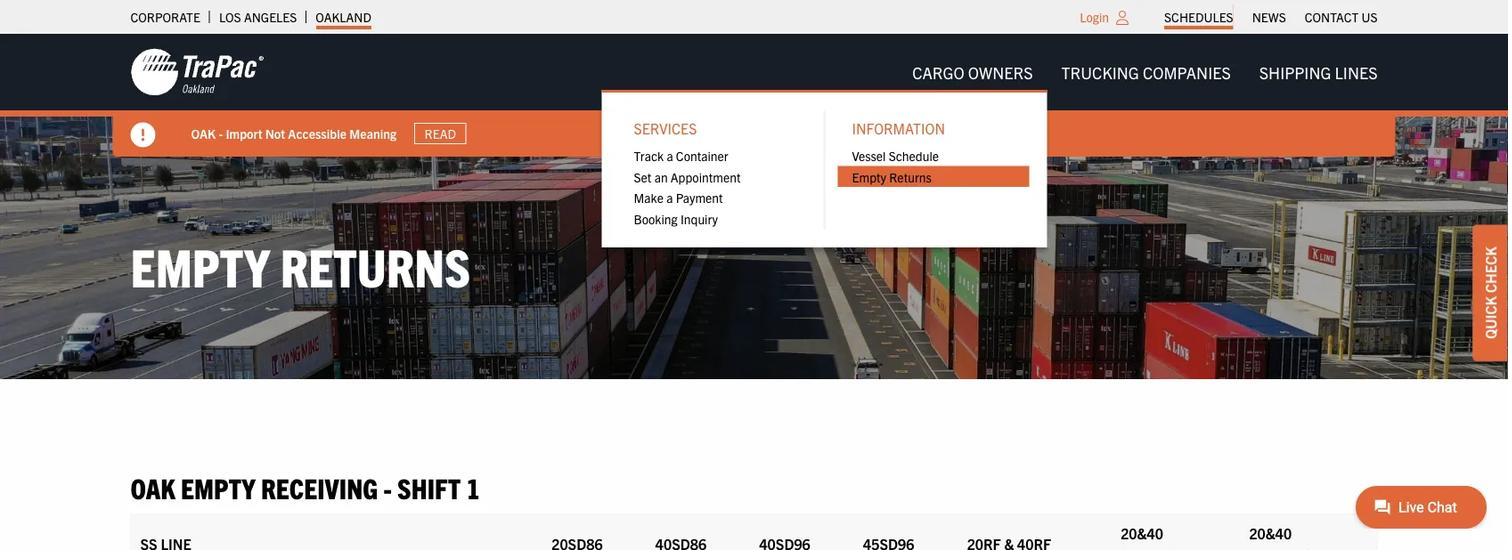 Task type: vqa. For each thing, say whether or not it's contained in the screenshot.
Container
yes



Task type: locate. For each thing, give the bounding box(es) containing it.
1 horizontal spatial oak
[[191, 125, 216, 141]]

- inside banner
[[219, 125, 223, 141]]

news link
[[1252, 4, 1286, 29]]

los angeles
[[219, 9, 297, 25]]

menu
[[602, 90, 1047, 247], [620, 145, 811, 230], [838, 145, 1030, 187]]

oak
[[191, 125, 216, 141], [131, 470, 175, 505]]

contact
[[1305, 9, 1359, 25]]

trucking companies
[[1062, 62, 1231, 82]]

menu containing track a container
[[620, 145, 811, 230]]

oak left import
[[191, 125, 216, 141]]

contact us
[[1305, 9, 1378, 25]]

light image
[[1116, 11, 1129, 25]]

oakland
[[316, 9, 372, 25]]

a right make
[[667, 190, 673, 206]]

oak - import not accessible meaning
[[191, 125, 397, 141]]

-
[[219, 125, 223, 141], [384, 470, 392, 505]]

companies
[[1143, 62, 1231, 82]]

empty inside 'vessel schedule empty returns'
[[852, 169, 887, 185]]

1 vertical spatial a
[[667, 190, 673, 206]]

empty returns menu item
[[838, 166, 1030, 187]]

0 vertical spatial empty
[[852, 169, 887, 185]]

menu containing services
[[602, 90, 1047, 247]]

accessible
[[288, 125, 347, 141]]

- left import
[[219, 125, 223, 141]]

20&40
[[1121, 524, 1164, 542], [1250, 524, 1292, 542]]

services
[[634, 119, 697, 137]]

corporate
[[131, 9, 200, 25]]

1 horizontal spatial empty
[[852, 169, 887, 185]]

trucking companies link
[[1047, 54, 1245, 90]]

empty
[[852, 169, 887, 185], [131, 233, 270, 298]]

inquiry
[[681, 211, 718, 227]]

shift
[[397, 470, 461, 505]]

0 vertical spatial -
[[219, 125, 223, 141]]

banner
[[0, 34, 1508, 247]]

0 vertical spatial oak
[[191, 125, 216, 141]]

- left shift
[[384, 470, 392, 505]]

oak left empty
[[131, 470, 175, 505]]

oak inside banner
[[191, 125, 216, 141]]

booking
[[634, 211, 678, 227]]

read
[[425, 126, 456, 142]]

information menu item
[[838, 111, 1030, 187]]

1 horizontal spatial 20&40
[[1250, 524, 1292, 542]]

0 horizontal spatial returns
[[280, 233, 471, 298]]

shipping lines link
[[1245, 54, 1392, 90]]

0 horizontal spatial empty
[[131, 233, 270, 298]]

oak for oak - import not accessible meaning
[[191, 125, 216, 141]]

menu bar containing schedules
[[1155, 4, 1387, 29]]

quick check link
[[1473, 225, 1508, 362]]

a
[[667, 147, 673, 163], [667, 190, 673, 206]]

cargo
[[912, 62, 965, 82]]

not
[[265, 125, 285, 141]]

0 horizontal spatial -
[[219, 125, 223, 141]]

information
[[852, 119, 945, 137]]

container
[[676, 147, 729, 163]]

make
[[634, 190, 664, 206]]

set an appointment link
[[620, 166, 811, 187]]

track a container set an appointment make a payment booking inquiry
[[634, 147, 741, 227]]

1 horizontal spatial returns
[[889, 169, 932, 185]]

schedules
[[1165, 9, 1234, 25]]

1 vertical spatial menu bar
[[602, 54, 1392, 247]]

menu bar containing cargo owners
[[602, 54, 1392, 247]]

0 vertical spatial returns
[[889, 169, 932, 185]]

login link
[[1080, 9, 1109, 25]]

menu containing vessel schedule
[[838, 145, 1030, 187]]

lines
[[1335, 62, 1378, 82]]

0 horizontal spatial oak
[[131, 470, 175, 505]]

receiving
[[261, 470, 378, 505]]

a right the track
[[667, 147, 673, 163]]

0 horizontal spatial 20&40
[[1121, 524, 1164, 542]]

0 vertical spatial menu bar
[[1155, 4, 1387, 29]]

menu bar
[[1155, 4, 1387, 29], [602, 54, 1392, 247]]

1 vertical spatial empty
[[131, 233, 270, 298]]

returns
[[889, 169, 932, 185], [280, 233, 471, 298]]

1 horizontal spatial -
[[384, 470, 392, 505]]

quick
[[1482, 297, 1500, 339]]

0 vertical spatial a
[[667, 147, 673, 163]]

information link
[[838, 111, 1030, 145]]

1 vertical spatial oak
[[131, 470, 175, 505]]



Task type: describe. For each thing, give the bounding box(es) containing it.
cargo owners link
[[898, 54, 1047, 90]]

import
[[226, 125, 262, 141]]

payment
[[676, 190, 723, 206]]

1
[[466, 470, 480, 505]]

schedule
[[889, 147, 939, 163]]

services menu item
[[620, 111, 811, 230]]

track a container link
[[620, 145, 811, 166]]

los angeles link
[[219, 4, 297, 29]]

oakland image
[[131, 47, 264, 97]]

booking inquiry link
[[620, 208, 811, 230]]

cargo owners
[[912, 62, 1033, 82]]

empty
[[181, 470, 255, 505]]

menu for cargo owners
[[602, 90, 1047, 247]]

2 20&40 from the left
[[1250, 524, 1292, 542]]

oak empty receiving                - shift 1
[[131, 470, 480, 505]]

los
[[219, 9, 241, 25]]

empty returns
[[131, 233, 471, 298]]

an
[[655, 169, 668, 185]]

oak for oak empty receiving                - shift 1
[[131, 470, 175, 505]]

vessel
[[852, 147, 886, 163]]

shipping
[[1260, 62, 1332, 82]]

owners
[[968, 62, 1033, 82]]

banner containing cargo owners
[[0, 34, 1508, 247]]

schedules link
[[1165, 4, 1234, 29]]

oakland link
[[316, 4, 372, 29]]

1 vertical spatial returns
[[280, 233, 471, 298]]

make a payment link
[[620, 187, 811, 208]]

empty returns link
[[838, 166, 1030, 187]]

cargo owners menu item
[[602, 54, 1047, 247]]

set
[[634, 169, 652, 185]]

returns inside 'vessel schedule empty returns'
[[889, 169, 932, 185]]

menu for information
[[838, 145, 1030, 187]]

2 a from the top
[[667, 190, 673, 206]]

us
[[1362, 9, 1378, 25]]

services link
[[620, 111, 811, 145]]

1 vertical spatial -
[[384, 470, 392, 505]]

angeles
[[244, 9, 297, 25]]

shipping lines
[[1260, 62, 1378, 82]]

news
[[1252, 9, 1286, 25]]

vessel schedule empty returns
[[852, 147, 939, 185]]

quick check
[[1482, 247, 1500, 339]]

appointment
[[671, 169, 741, 185]]

trucking
[[1062, 62, 1139, 82]]

meaning
[[349, 125, 397, 141]]

track
[[634, 147, 664, 163]]

menu for services
[[620, 145, 811, 230]]

menu bar inside banner
[[602, 54, 1392, 247]]

read link
[[414, 123, 466, 145]]

check
[[1482, 247, 1500, 293]]

solid image
[[131, 123, 155, 147]]

1 a from the top
[[667, 147, 673, 163]]

contact us link
[[1305, 4, 1378, 29]]

login
[[1080, 9, 1109, 25]]

corporate link
[[131, 4, 200, 29]]

vessel schedule link
[[838, 145, 1030, 166]]

1 20&40 from the left
[[1121, 524, 1164, 542]]



